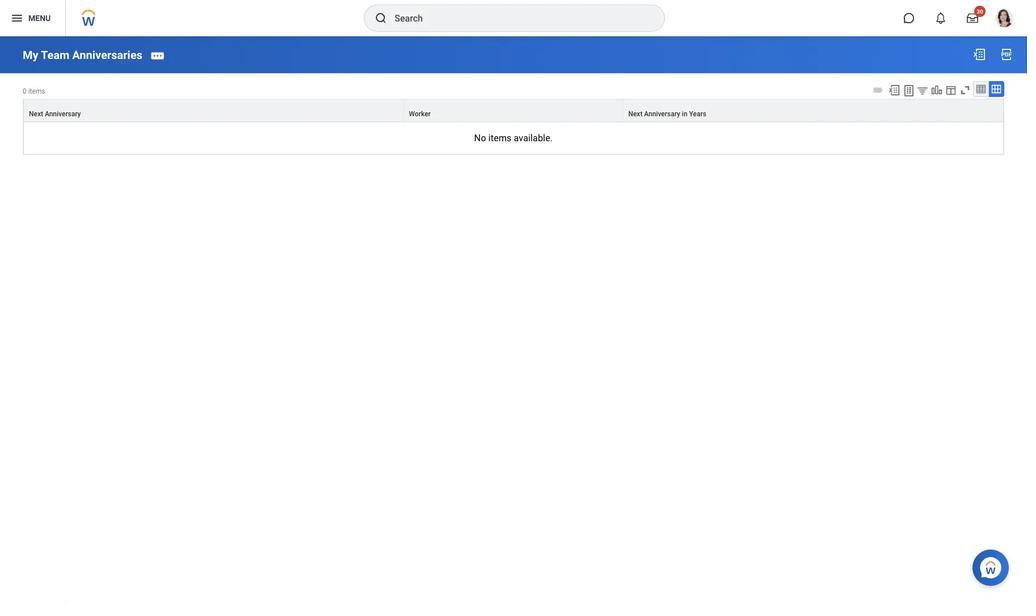 Task type: vqa. For each thing, say whether or not it's contained in the screenshot.
second open from the left
no



Task type: describe. For each thing, give the bounding box(es) containing it.
my team anniversaries main content
[[0, 36, 1028, 165]]

0 items
[[23, 88, 45, 96]]

next for next anniversary in years
[[629, 110, 643, 118]]

profile logan mcneil image
[[996, 9, 1014, 30]]

anniversary for next anniversary in years
[[645, 110, 681, 118]]

row inside my team anniversaries main content
[[23, 99, 1004, 122]]

next for next anniversary
[[29, 110, 43, 118]]

next anniversary button
[[24, 100, 404, 121]]

no items available.
[[475, 133, 553, 144]]

search image
[[374, 11, 388, 25]]

in
[[682, 110, 688, 118]]

items for no
[[489, 133, 512, 144]]

30
[[977, 8, 984, 15]]

expand/collapse chart image
[[931, 84, 944, 97]]

worker
[[409, 110, 431, 118]]

select to filter grid data image
[[917, 85, 929, 97]]

expand table image
[[991, 84, 1003, 95]]

toolbar inside my team anniversaries main content
[[871, 81, 1005, 99]]

view printable version (pdf) image
[[1000, 48, 1014, 61]]

notifications large image
[[936, 12, 947, 24]]

export to excel image
[[973, 48, 987, 61]]

worker button
[[404, 100, 623, 121]]

team
[[41, 48, 69, 62]]

anniversaries
[[72, 48, 142, 62]]

my team anniversaries element
[[23, 48, 142, 62]]



Task type: locate. For each thing, give the bounding box(es) containing it.
2 next from the left
[[629, 110, 643, 118]]

next down the 0 items
[[29, 110, 43, 118]]

row
[[23, 99, 1004, 122]]

justify image
[[10, 11, 24, 25]]

1 horizontal spatial anniversary
[[645, 110, 681, 118]]

Search Workday  search field
[[395, 6, 641, 31]]

my
[[23, 48, 38, 62]]

export to excel image
[[888, 84, 901, 97]]

0 horizontal spatial next
[[29, 110, 43, 118]]

0 vertical spatial items
[[28, 88, 45, 96]]

fullscreen image
[[959, 84, 972, 97]]

1 vertical spatial items
[[489, 133, 512, 144]]

anniversary left the in
[[645, 110, 681, 118]]

table image
[[976, 84, 987, 95]]

anniversary inside popup button
[[645, 110, 681, 118]]

next left the in
[[629, 110, 643, 118]]

inbox large image
[[967, 12, 979, 24]]

items
[[28, 88, 45, 96], [489, 133, 512, 144]]

items right no
[[489, 133, 512, 144]]

next anniversary
[[29, 110, 81, 118]]

next inside 'popup button'
[[29, 110, 43, 118]]

items right 0 on the left of the page
[[28, 88, 45, 96]]

1 horizontal spatial items
[[489, 133, 512, 144]]

anniversary
[[45, 110, 81, 118], [645, 110, 681, 118]]

items for 0
[[28, 88, 45, 96]]

available.
[[514, 133, 553, 144]]

anniversary down the 0 items
[[45, 110, 81, 118]]

anniversary inside 'popup button'
[[45, 110, 81, 118]]

menu button
[[0, 0, 65, 36]]

1 anniversary from the left
[[45, 110, 81, 118]]

menu
[[28, 13, 51, 23]]

0 horizontal spatial anniversary
[[45, 110, 81, 118]]

next
[[29, 110, 43, 118], [629, 110, 643, 118]]

no items available to be tagged image
[[873, 84, 885, 97]]

0
[[23, 88, 27, 96]]

workday assistant region
[[973, 546, 1014, 587]]

next anniversary in years
[[629, 110, 707, 118]]

export to worksheets image
[[903, 84, 916, 98]]

click to view/edit grid preferences image
[[945, 84, 958, 97]]

anniversary for next anniversary
[[45, 110, 81, 118]]

2 anniversary from the left
[[645, 110, 681, 118]]

no
[[475, 133, 486, 144]]

toolbar
[[871, 81, 1005, 99]]

0 horizontal spatial items
[[28, 88, 45, 96]]

30 button
[[961, 6, 986, 31]]

next inside popup button
[[629, 110, 643, 118]]

1 horizontal spatial next
[[629, 110, 643, 118]]

row containing next anniversary
[[23, 99, 1004, 122]]

years
[[690, 110, 707, 118]]

my team anniversaries
[[23, 48, 142, 62]]

1 next from the left
[[29, 110, 43, 118]]

next anniversary in years button
[[624, 100, 1004, 121]]



